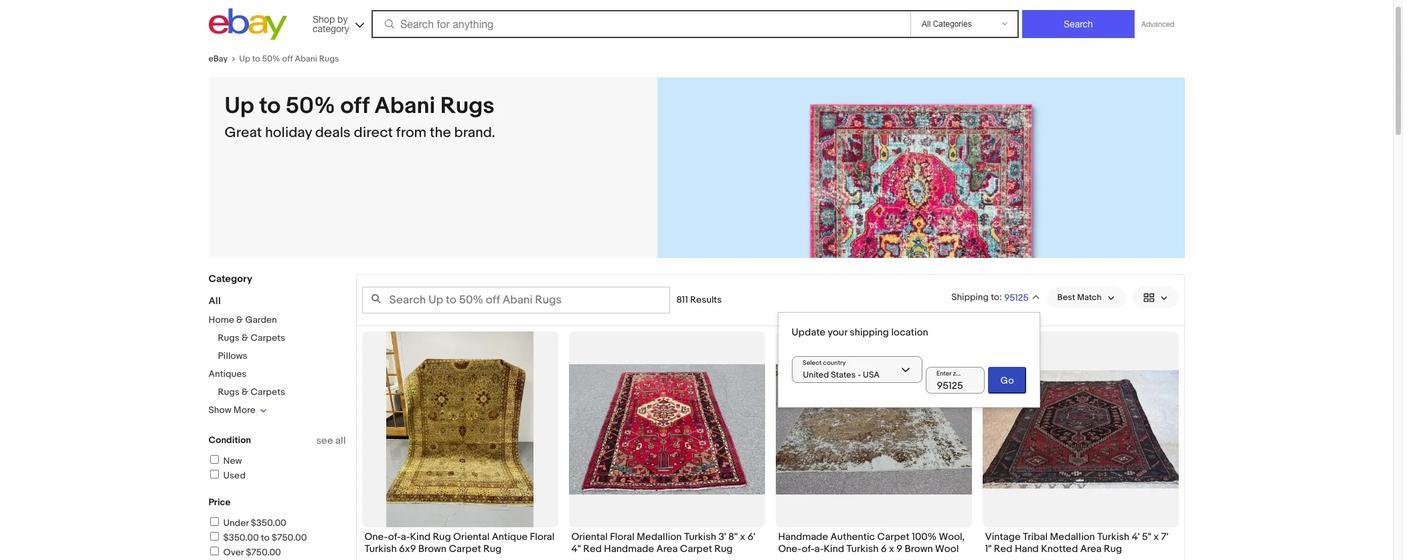 Task type: describe. For each thing, give the bounding box(es) containing it.
over $750.00
[[223, 548, 281, 559]]

holiday
[[265, 125, 312, 142]]

turkish inside "one-of-a-kind rug oriental antique floral turkish 6x9 brown carpet rug"
[[364, 544, 397, 556]]

advanced
[[1141, 20, 1174, 28]]

6x9
[[399, 544, 416, 556]]

red for 4"
[[583, 544, 602, 556]]

carpet inside "one-of-a-kind rug oriental antique floral turkish 6x9 brown carpet rug"
[[449, 544, 481, 556]]

under
[[223, 518, 249, 530]]

floral inside "one-of-a-kind rug oriental antique floral turkish 6x9 brown carpet rug"
[[530, 532, 554, 544]]

garden
[[245, 315, 277, 326]]

under $350.00 link
[[208, 518, 286, 530]]

area inside oriental floral medallion turkish 3' 8" x 6' 4" red handmade area carpet rug
[[656, 544, 678, 556]]

handmade authentic carpet 100% wool, one-of-a-kind turkish 6 x 9 brown wool link
[[778, 532, 969, 560]]

rugs up up to 50% off abani rugs great holiday deals direct from the brand.
[[319, 54, 339, 64]]

4"
[[571, 544, 581, 556]]

home
[[209, 315, 234, 326]]

ebay
[[209, 54, 228, 64]]

handmade inside oriental floral medallion turkish 3' 8" x 6' 4" red handmade area carpet rug
[[604, 544, 654, 556]]

carpet inside oriental floral medallion turkish 3' 8" x 6' 4" red handmade area carpet rug
[[680, 544, 712, 556]]

New checkbox
[[210, 456, 219, 465]]

6
[[881, 544, 887, 556]]

new
[[223, 456, 242, 467]]

carpet inside handmade authentic carpet 100% wool, one-of-a-kind turkish 6 x 9 brown wool
[[877, 532, 910, 544]]

off for up to 50% off abani rugs great holiday deals direct from the brand.
[[340, 92, 369, 120]]

pillows
[[218, 351, 247, 362]]

wool
[[935, 544, 959, 556]]

one-of-a-kind rug oriental antique floral turkish 6x9 brown carpet rug image
[[386, 332, 533, 528]]

area inside vintage tribal medallion turkish 4' 5" x 7' 1" red hand knotted area rug
[[1080, 544, 1102, 556]]

50% for up to 50% off abani rugs
[[262, 54, 280, 64]]

great
[[225, 125, 262, 142]]

wool,
[[939, 532, 965, 544]]

811 results
[[676, 295, 722, 306]]

from
[[396, 125, 427, 142]]

used link
[[208, 471, 246, 482]]

1 vertical spatial $750.00
[[246, 548, 281, 559]]

$350.00 to $750.00 link
[[208, 533, 307, 544]]

brand.
[[454, 125, 495, 142]]

9
[[897, 544, 902, 556]]

knotted
[[1041, 544, 1078, 556]]

2 rugs & carpets link from the top
[[218, 387, 285, 398]]

antique
[[492, 532, 528, 544]]

4'
[[1132, 532, 1140, 544]]

a- inside "one-of-a-kind rug oriental antique floral turkish 6x9 brown carpet rug"
[[401, 532, 410, 544]]

8"
[[728, 532, 738, 544]]

handmade inside handmade authentic carpet 100% wool, one-of-a-kind turkish 6 x 9 brown wool
[[778, 532, 828, 544]]

Over $750.00 checkbox
[[210, 548, 219, 556]]

to for up to 50% off abani rugs great holiday deals direct from the brand.
[[259, 92, 281, 120]]

new link
[[208, 456, 242, 467]]

update your shipping location
[[792, 327, 928, 339]]

of- inside "one-of-a-kind rug oriental antique floral turkish 6x9 brown carpet rug"
[[388, 532, 401, 544]]

rug inside oriental floral medallion turkish 3' 8" x 6' 4" red handmade area carpet rug
[[714, 544, 733, 556]]

100%
[[912, 532, 937, 544]]

rugs down antiques link
[[218, 387, 240, 398]]

rug inside vintage tribal medallion turkish 4' 5" x 7' 1" red hand knotted area rug
[[1104, 544, 1122, 556]]

see all button
[[316, 435, 346, 448]]

0 vertical spatial &
[[236, 315, 243, 326]]

brown inside handmade authentic carpet 100% wool, one-of-a-kind turkish 6 x 9 brown wool
[[905, 544, 933, 556]]

rugs up pillows link on the left bottom of page
[[218, 333, 240, 344]]

up for up to 50% off abani rugs
[[239, 54, 250, 64]]

oriental inside oriental floral medallion turkish 3' 8" x 6' 4" red handmade area carpet rug
[[571, 532, 608, 544]]

the
[[430, 125, 451, 142]]

vintage
[[985, 532, 1021, 544]]

hand
[[1015, 544, 1039, 556]]

5"
[[1142, 532, 1151, 544]]

under $350.00
[[223, 518, 286, 530]]

of- inside handmade authentic carpet 100% wool, one-of-a-kind turkish 6 x 9 brown wool
[[802, 544, 815, 556]]

turkish inside vintage tribal medallion turkish 4' 5" x 7' 1" red hand knotted area rug
[[1097, 532, 1130, 544]]

one-of-a-kind rug oriental antique floral turkish 6x9 brown carpet rug link
[[364, 532, 555, 560]]

oriental floral medallion turkish 3' 8" x 6' 4" red handmade area carpet rug link
[[571, 532, 762, 560]]

over $750.00 link
[[208, 548, 281, 559]]

floral inside oriental floral medallion turkish 3' 8" x 6' 4" red handmade area carpet rug
[[610, 532, 634, 544]]

tribal
[[1023, 532, 1048, 544]]

abani for up to 50% off abani rugs great holiday deals direct from the brand.
[[374, 92, 435, 120]]

up to 50% off abani rugs great holiday deals direct from the brand.
[[225, 92, 495, 142]]

antiques
[[209, 369, 247, 380]]

red for 1"
[[994, 544, 1013, 556]]

location
[[891, 327, 928, 339]]

oriental inside "one-of-a-kind rug oriental antique floral turkish 6x9 brown carpet rug"
[[453, 532, 490, 544]]

x for 6'
[[740, 532, 745, 544]]



Task type: vqa. For each thing, say whether or not it's contained in the screenshot.
Area inside Vintage Tribal Medallion Turkish 4' 5" x 7' 1" Red Hand Knotted Area Rug
yes



Task type: locate. For each thing, give the bounding box(es) containing it.
1 red from the left
[[583, 544, 602, 556]]

vintage tribal medallion turkish 4' 5" x 7' 1" red hand knotted area rug
[[985, 532, 1169, 556]]

0 horizontal spatial carpet
[[449, 544, 481, 556]]

$350.00
[[251, 518, 286, 530], [223, 533, 259, 544]]

0 horizontal spatial of-
[[388, 532, 401, 544]]

None submit
[[1022, 10, 1135, 38], [988, 368, 1026, 394], [1022, 10, 1135, 38], [988, 368, 1026, 394]]

category
[[209, 273, 252, 286]]

one- inside handmade authentic carpet 100% wool, one-of-a-kind turkish 6 x 9 brown wool
[[778, 544, 802, 556]]

1 horizontal spatial off
[[340, 92, 369, 120]]

50% inside up to 50% off abani rugs great holiday deals direct from the brand.
[[286, 92, 335, 120]]

1 area from the left
[[656, 544, 678, 556]]

brown
[[418, 544, 447, 556], [905, 544, 933, 556]]

red inside oriental floral medallion turkish 3' 8" x 6' 4" red handmade area carpet rug
[[583, 544, 602, 556]]

one- left '6x9'
[[364, 532, 388, 544]]

50% right 'ebay' link
[[262, 54, 280, 64]]

a- inside handmade authentic carpet 100% wool, one-of-a-kind turkish 6 x 9 brown wool
[[815, 544, 824, 556]]

floral right 4"
[[610, 532, 634, 544]]

0 vertical spatial off
[[282, 54, 293, 64]]

handmade authentic carpet 100% wool, one-of-a-kind turkish 6 x 9 brown wool
[[778, 532, 965, 556]]

1 horizontal spatial handmade
[[778, 532, 828, 544]]

50% for up to 50% off abani rugs great holiday deals direct from the brand.
[[286, 92, 335, 120]]

medallion left 3' at the bottom of the page
[[637, 532, 682, 544]]

off inside up to 50% off abani rugs great holiday deals direct from the brand.
[[340, 92, 369, 120]]

show more button
[[209, 405, 267, 416]]

carpets
[[251, 333, 285, 344], [251, 387, 285, 398]]

red right 4"
[[583, 544, 602, 556]]

$350.00 up $350.00 to $750.00 at the left bottom
[[251, 518, 286, 530]]

2 area from the left
[[1080, 544, 1102, 556]]

1 horizontal spatial brown
[[905, 544, 933, 556]]

0 vertical spatial $350.00
[[251, 518, 286, 530]]

red right 1"
[[994, 544, 1013, 556]]

up inside up to 50% off abani rugs great holiday deals direct from the brand.
[[225, 92, 254, 120]]

1 horizontal spatial oriental
[[571, 532, 608, 544]]

up
[[239, 54, 250, 64], [225, 92, 254, 120]]

1"
[[985, 544, 992, 556]]

2 vertical spatial to
[[261, 533, 270, 544]]

to down under $350.00
[[261, 533, 270, 544]]

oriental floral medallion turkish 3' 8" x 6' 4" red handmade area carpet rug
[[571, 532, 755, 556]]

2 floral from the left
[[610, 532, 634, 544]]

1 horizontal spatial abani
[[374, 92, 435, 120]]

x for 7'
[[1154, 532, 1159, 544]]

update
[[792, 327, 825, 339]]

all
[[209, 295, 221, 308]]

turkish inside handmade authentic carpet 100% wool, one-of-a-kind turkish 6 x 9 brown wool
[[846, 544, 879, 556]]

x inside handmade authentic carpet 100% wool, one-of-a-kind turkish 6 x 9 brown wool
[[889, 544, 894, 556]]

show more
[[209, 405, 256, 416]]

$350.00 to $750.00
[[223, 533, 307, 544]]

0 horizontal spatial floral
[[530, 532, 554, 544]]

1 vertical spatial 50%
[[286, 92, 335, 120]]

None text field
[[792, 357, 922, 384], [926, 368, 985, 394], [792, 357, 922, 384], [926, 368, 985, 394]]

Used checkbox
[[210, 471, 219, 479]]

to up holiday
[[259, 92, 281, 120]]

abani
[[295, 54, 317, 64], [374, 92, 435, 120]]

brown inside "one-of-a-kind rug oriental antique floral turkish 6x9 brown carpet rug"
[[418, 544, 447, 556]]

rugs & carpets link
[[218, 333, 285, 344], [218, 387, 285, 398]]

0 vertical spatial up
[[239, 54, 250, 64]]

turkish left 3' at the bottom of the page
[[684, 532, 716, 544]]

x left 6' at the bottom of page
[[740, 532, 745, 544]]

0 horizontal spatial red
[[583, 544, 602, 556]]

up up great
[[225, 92, 254, 120]]

$750.00 down $350.00 to $750.00 at the left bottom
[[246, 548, 281, 559]]

handmade right 4"
[[604, 544, 654, 556]]

811
[[676, 295, 688, 306]]

turkish inside oriental floral medallion turkish 3' 8" x 6' 4" red handmade area carpet rug
[[684, 532, 716, 544]]

1 horizontal spatial a-
[[815, 544, 824, 556]]

1 horizontal spatial carpet
[[680, 544, 712, 556]]

rug
[[433, 532, 451, 544], [483, 544, 502, 556], [714, 544, 733, 556], [1104, 544, 1122, 556]]

medallion right 'tribal'
[[1050, 532, 1095, 544]]

floral
[[530, 532, 554, 544], [610, 532, 634, 544]]

brown right 9
[[905, 544, 933, 556]]

0 horizontal spatial off
[[282, 54, 293, 64]]

vintage tribal medallion turkish 4' 5" x 7' 1" red hand knotted area rug image
[[982, 371, 1178, 489]]

off
[[282, 54, 293, 64], [340, 92, 369, 120]]

0 vertical spatial abani
[[295, 54, 317, 64]]

to
[[252, 54, 260, 64], [259, 92, 281, 120], [261, 533, 270, 544]]

$750.00 down under $350.00
[[272, 533, 307, 544]]

off right 'ebay' link
[[282, 54, 293, 64]]

2 vertical spatial &
[[242, 387, 248, 398]]

0 horizontal spatial handmade
[[604, 544, 654, 556]]

2 carpets from the top
[[251, 387, 285, 398]]

shipping
[[850, 327, 889, 339]]

carpet left antique
[[449, 544, 481, 556]]

more
[[233, 405, 256, 416]]

carpet left 3' at the bottom of the page
[[680, 544, 712, 556]]

$350.00 to $750.00 checkbox
[[210, 533, 219, 542]]

&
[[236, 315, 243, 326], [242, 333, 248, 344], [242, 387, 248, 398]]

Under $350.00 checkbox
[[210, 518, 219, 527]]

authentic
[[830, 532, 875, 544]]

0 horizontal spatial one-
[[364, 532, 388, 544]]

x right 6
[[889, 544, 894, 556]]

turkish left '6x9'
[[364, 544, 397, 556]]

1 horizontal spatial floral
[[610, 532, 634, 544]]

x left 7'
[[1154, 532, 1159, 544]]

0 vertical spatial carpets
[[251, 333, 285, 344]]

medallion
[[637, 532, 682, 544], [1050, 532, 1095, 544]]

1 horizontal spatial 50%
[[286, 92, 335, 120]]

oriental floral medallion turkish 3' 8" x 6' 4" red handmade area carpet rug image
[[569, 365, 765, 495]]

0 horizontal spatial medallion
[[637, 532, 682, 544]]

direct
[[354, 125, 393, 142]]

1 vertical spatial off
[[340, 92, 369, 120]]

home & garden link
[[209, 315, 277, 326]]

1 oriental from the left
[[453, 532, 490, 544]]

area right knotted
[[1080, 544, 1102, 556]]

medallion for knotted
[[1050, 532, 1095, 544]]

rugs inside up to 50% off abani rugs great holiday deals direct from the brand.
[[440, 92, 495, 120]]

$350.00 up over $750.00 'link'
[[223, 533, 259, 544]]

see
[[316, 435, 333, 448]]

to for $350.00 to $750.00
[[261, 533, 270, 544]]

1 vertical spatial abani
[[374, 92, 435, 120]]

handmade authentic carpet 100% wool, one-of-a-kind turkish 6 x 9 brown wool image
[[776, 365, 972, 495]]

medallion for area
[[637, 532, 682, 544]]

2 medallion from the left
[[1050, 532, 1095, 544]]

0 horizontal spatial a-
[[401, 532, 410, 544]]

a-
[[401, 532, 410, 544], [815, 544, 824, 556]]

0 horizontal spatial kind
[[410, 532, 430, 544]]

turkish left 6
[[846, 544, 879, 556]]

over
[[223, 548, 244, 559]]

off for up to 50% off abani rugs
[[282, 54, 293, 64]]

0 horizontal spatial abani
[[295, 54, 317, 64]]

1 vertical spatial up
[[225, 92, 254, 120]]

advanced link
[[1135, 11, 1181, 37]]

carpets down garden
[[251, 333, 285, 344]]

pillows link
[[218, 351, 247, 362]]

1 brown from the left
[[418, 544, 447, 556]]

1 floral from the left
[[530, 532, 554, 544]]

one-of-a-kind rug oriental antique floral turkish 6x9 brown carpet rug
[[364, 532, 554, 556]]

one- right 6' at the bottom of page
[[778, 544, 802, 556]]

& right home
[[236, 315, 243, 326]]

carpets up more
[[251, 387, 285, 398]]

deals
[[315, 125, 351, 142]]

2 horizontal spatial carpet
[[877, 532, 910, 544]]

turkish
[[684, 532, 716, 544], [1097, 532, 1130, 544], [364, 544, 397, 556], [846, 544, 879, 556]]

50% up holiday
[[286, 92, 335, 120]]

rugs up brand.
[[440, 92, 495, 120]]

kind inside "one-of-a-kind rug oriental antique floral turkish 6x9 brown carpet rug"
[[410, 532, 430, 544]]

1 horizontal spatial kind
[[824, 544, 844, 556]]

to right 'ebay' link
[[252, 54, 260, 64]]

off up direct
[[340, 92, 369, 120]]

floral right antique
[[530, 532, 554, 544]]

carpet
[[877, 532, 910, 544], [449, 544, 481, 556], [680, 544, 712, 556]]

x inside vintage tribal medallion turkish 4' 5" x 7' 1" red hand knotted area rug
[[1154, 532, 1159, 544]]

one-
[[364, 532, 388, 544], [778, 544, 802, 556]]

abani inside up to 50% off abani rugs great holiday deals direct from the brand.
[[374, 92, 435, 120]]

up to 50% off abani rugs
[[239, 54, 339, 64]]

handmade
[[778, 532, 828, 544], [604, 544, 654, 556]]

2 brown from the left
[[905, 544, 933, 556]]

rugs & carpets link down home & garden link at the left bottom of the page
[[218, 333, 285, 344]]

0 vertical spatial 50%
[[262, 54, 280, 64]]

$750.00
[[272, 533, 307, 544], [246, 548, 281, 559]]

see all
[[316, 435, 346, 448]]

used
[[223, 471, 246, 482]]

6'
[[748, 532, 755, 544]]

& up more
[[242, 387, 248, 398]]

results
[[690, 295, 722, 306]]

vintage tribal medallion turkish 4' 5" x 7' 1" red hand knotted area rug link
[[985, 532, 1176, 560]]

1 horizontal spatial one-
[[778, 544, 802, 556]]

show
[[209, 405, 231, 416]]

0 horizontal spatial area
[[656, 544, 678, 556]]

0 vertical spatial rugs & carpets link
[[218, 333, 285, 344]]

x
[[740, 532, 745, 544], [1154, 532, 1159, 544], [889, 544, 894, 556]]

area left 3' at the bottom of the page
[[656, 544, 678, 556]]

1 horizontal spatial red
[[994, 544, 1013, 556]]

of-
[[388, 532, 401, 544], [802, 544, 815, 556]]

abani for up to 50% off abani rugs
[[295, 54, 317, 64]]

1 horizontal spatial x
[[889, 544, 894, 556]]

home & garden rugs & carpets pillows antiques rugs & carpets
[[209, 315, 285, 398]]

carpet left 100%
[[877, 532, 910, 544]]

rugs
[[319, 54, 339, 64], [440, 92, 495, 120], [218, 333, 240, 344], [218, 387, 240, 398]]

price
[[209, 497, 231, 509]]

1 carpets from the top
[[251, 333, 285, 344]]

0 horizontal spatial 50%
[[262, 54, 280, 64]]

turkish left 4'
[[1097, 532, 1130, 544]]

x inside oriental floral medallion turkish 3' 8" x 6' 4" red handmade area carpet rug
[[740, 532, 745, 544]]

2 oriental from the left
[[571, 532, 608, 544]]

0 vertical spatial to
[[252, 54, 260, 64]]

brown right '6x9'
[[418, 544, 447, 556]]

red inside vintage tribal medallion turkish 4' 5" x 7' 1" red hand knotted area rug
[[994, 544, 1013, 556]]

1 horizontal spatial of-
[[802, 544, 815, 556]]

1 vertical spatial to
[[259, 92, 281, 120]]

0 horizontal spatial x
[[740, 532, 745, 544]]

condition
[[209, 435, 251, 446]]

2 horizontal spatial x
[[1154, 532, 1159, 544]]

to inside up to 50% off abani rugs great holiday deals direct from the brand.
[[259, 92, 281, 120]]

0 vertical spatial $750.00
[[272, 533, 307, 544]]

antiques link
[[209, 369, 247, 380]]

2 red from the left
[[994, 544, 1013, 556]]

1 vertical spatial rugs & carpets link
[[218, 387, 285, 398]]

3'
[[719, 532, 726, 544]]

1 horizontal spatial area
[[1080, 544, 1102, 556]]

1 horizontal spatial medallion
[[1050, 532, 1095, 544]]

handmade left the authentic
[[778, 532, 828, 544]]

1 vertical spatial $350.00
[[223, 533, 259, 544]]

your
[[828, 327, 847, 339]]

medallion inside vintage tribal medallion turkish 4' 5" x 7' 1" red hand knotted area rug
[[1050, 532, 1095, 544]]

area
[[656, 544, 678, 556], [1080, 544, 1102, 556]]

medallion inside oriental floral medallion turkish 3' 8" x 6' 4" red handmade area carpet rug
[[637, 532, 682, 544]]

kind inside handmade authentic carpet 100% wool, one-of-a-kind turkish 6 x 9 brown wool
[[824, 544, 844, 556]]

0 horizontal spatial oriental
[[453, 532, 490, 544]]

1 medallion from the left
[[637, 532, 682, 544]]

50%
[[262, 54, 280, 64], [286, 92, 335, 120]]

1 vertical spatial &
[[242, 333, 248, 344]]

ebay link
[[209, 54, 239, 64]]

1 vertical spatial carpets
[[251, 387, 285, 398]]

up right ebay
[[239, 54, 250, 64]]

all
[[335, 435, 346, 448]]

one- inside "one-of-a-kind rug oriental antique floral turkish 6x9 brown carpet rug"
[[364, 532, 388, 544]]

red
[[583, 544, 602, 556], [994, 544, 1013, 556]]

to for up to 50% off abani rugs
[[252, 54, 260, 64]]

7'
[[1161, 532, 1169, 544]]

1 rugs & carpets link from the top
[[218, 333, 285, 344]]

& down home & garden link at the left bottom of the page
[[242, 333, 248, 344]]

up for up to 50% off abani rugs great holiday deals direct from the brand.
[[225, 92, 254, 120]]

0 horizontal spatial brown
[[418, 544, 447, 556]]

rugs & carpets link up more
[[218, 387, 285, 398]]



